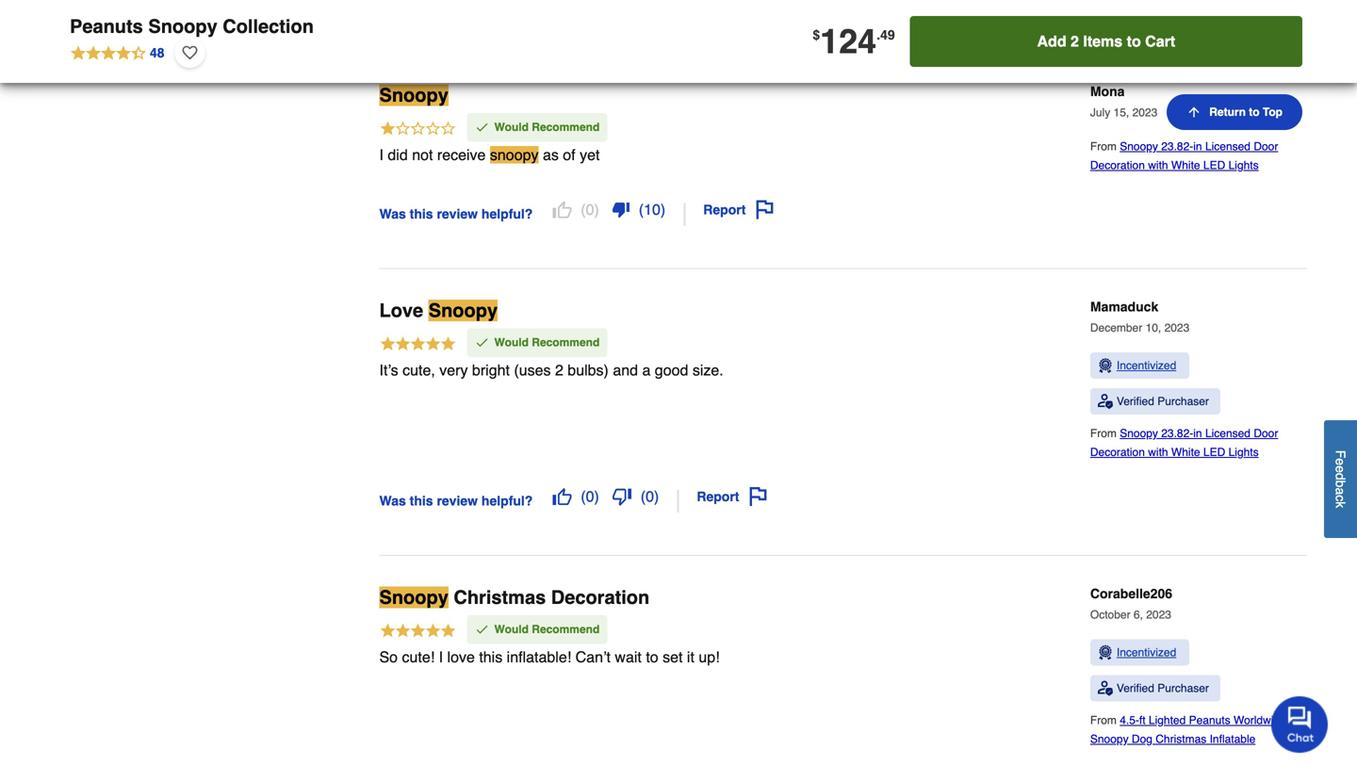 Task type: vqa. For each thing, say whether or not it's contained in the screenshot.
2nd From from the top of the page
yes



Task type: describe. For each thing, give the bounding box(es) containing it.
results
[[800, 30, 837, 44]]

flag image
[[749, 487, 768, 506]]

results for ' snoopy
[[797, 30, 900, 44]]

white for 2nd snoopy 23.82-in licensed door decoration with white led lights "link" from the bottom
[[1171, 159, 1200, 172]]

( 0 ) right thumb down icon
[[641, 488, 659, 505]]

purchaser for snoopy christmas decoration
[[1158, 682, 1209, 695]]

a inside button
[[1333, 488, 1348, 495]]

cart
[[1145, 33, 1175, 50]]

would for christmas
[[494, 623, 529, 636]]

86
[[92, 12, 109, 29]]

i did not receive snoopy as of yet
[[379, 146, 600, 163]]

cute,
[[403, 361, 435, 379]]

verified for love snoopy
[[1117, 395, 1154, 408]]

helpful? for it's cute, very bright (uses 2 bulbs) and a good size.
[[482, 493, 533, 508]]

checkmark image
[[475, 120, 490, 135]]

would for snoopy
[[494, 336, 529, 349]]

white for second snoopy 23.82-in licensed door decoration with white led lights "link"
[[1171, 446, 1200, 459]]

49
[[880, 27, 895, 42]]

up!
[[699, 648, 720, 666]]

july
[[1090, 106, 1110, 119]]

report button for ( 0 )
[[690, 481, 774, 513]]

6,
[[1134, 609, 1143, 622]]

1 door from the top
[[1254, 140, 1278, 153]]

'
[[857, 30, 860, 44]]

for
[[841, 30, 854, 44]]

1 vertical spatial snoopy
[[490, 146, 539, 163]]

4.5-ft lighted peanuts worldwide snoopy dog christmas inflatable
[[1090, 714, 1286, 746]]

it
[[687, 648, 694, 666]]

dog
[[1132, 733, 1153, 746]]

receive
[[437, 146, 486, 163]]

f
[[1333, 450, 1348, 458]]

2 vertical spatial decoration
[[551, 587, 650, 609]]

verified purchaser for snoopy christmas decoration
[[1117, 682, 1209, 695]]

1 would recommend from the top
[[494, 121, 600, 134]]

2 e from the top
[[1333, 466, 1348, 473]]

0 vertical spatial a
[[642, 361, 651, 379]]

2 led from the top
[[1203, 446, 1225, 459]]

licensed for second snoopy 23.82-in licensed door decoration with white led lights "link"
[[1205, 427, 1251, 440]]

so cute! i love this inflatable! can't wait to set it up!
[[379, 648, 720, 666]]

2 door from the top
[[1254, 427, 1278, 440]]

23.82- for 2nd snoopy 23.82-in licensed door decoration with white led lights "link" from the bottom
[[1161, 140, 1193, 153]]

checkmark image for snoopy
[[475, 335, 490, 350]]

worldwide
[[1234, 714, 1286, 727]]

b
[[1333, 480, 1348, 488]]

mamaduck
[[1090, 299, 1158, 315]]

bulbs)
[[568, 361, 609, 379]]

incentivized for snoopy christmas decoration
[[1117, 646, 1176, 659]]

report for ( 0 )
[[697, 489, 739, 504]]

corabelle206
[[1090, 586, 1172, 601]]

) for 'filled icons'
[[661, 201, 666, 218]]

love snoopy
[[379, 300, 498, 322]]

10,
[[1146, 322, 1161, 335]]

thumb up image
[[553, 200, 571, 219]]

it's
[[379, 361, 398, 379]]

1 star image
[[379, 120, 457, 139]]

report for ( 10 )
[[703, 202, 746, 217]]

1 lights from the top
[[1229, 159, 1259, 172]]

chat invite button image
[[1271, 696, 1329, 753]]

items
[[1083, 33, 1123, 50]]

add 2 items to cart
[[1037, 33, 1175, 50]]

.
[[877, 27, 880, 42]]

2023 for love snoopy
[[1164, 322, 1190, 335]]

( for 'filled icons'
[[639, 201, 644, 218]]

mona july 15, 2023
[[1090, 84, 1158, 119]]

peanuts snoopy collection
[[70, 16, 314, 37]]

incentivised review icon image for love snoopy
[[1098, 358, 1113, 373]]

1 e from the top
[[1333, 458, 1348, 466]]

1 vertical spatial decoration
[[1090, 446, 1145, 459]]

good
[[655, 361, 688, 379]]

corabelle206 october 6, 2023
[[1090, 586, 1172, 622]]

snoopy christmas decoration
[[379, 587, 650, 609]]

0 horizontal spatial i
[[379, 146, 384, 163]]

december
[[1090, 322, 1142, 335]]

love
[[379, 300, 423, 322]]

inflatable
[[1210, 733, 1256, 746]]

verified for snoopy christmas decoration
[[1117, 682, 1154, 695]]

4.4 stars image
[[70, 42, 165, 63]]

recommend for it's cute, very bright (uses 2 bulbs) and a good size.
[[532, 336, 600, 349]]

inflatable!
[[507, 648, 571, 666]]

set
[[663, 648, 683, 666]]

1 from from the top
[[1090, 140, 1120, 153]]

5 stars image for love
[[379, 335, 457, 354]]

it's cute, very bright (uses 2 bulbs) and a good size.
[[379, 361, 724, 379]]

top
[[1263, 106, 1283, 119]]

return to top
[[1209, 106, 1283, 119]]

bright
[[472, 361, 510, 379]]

0 horizontal spatial peanuts
[[70, 16, 143, 37]]

0 horizontal spatial christmas
[[454, 587, 546, 609]]

5 stars image for snoopy
[[379, 622, 457, 641]]

1 led from the top
[[1203, 159, 1225, 172]]

very
[[439, 361, 468, 379]]

wait
[[615, 648, 642, 666]]

15,
[[1114, 106, 1129, 119]]

( 0 ) for ( 0 )
[[581, 488, 599, 505]]

snoopy inside the 4.5-ft lighted peanuts worldwide snoopy dog christmas inflatable
[[1090, 733, 1129, 746]]

86 % recommend this collection
[[92, 12, 307, 29]]

helpful? for i did not receive
[[482, 206, 533, 221]]

october
[[1090, 609, 1131, 622]]

0 right thumb down icon
[[646, 488, 654, 505]]

f e e d b a c k button
[[1324, 420, 1357, 538]]

mamaduck december 10, 2023
[[1090, 299, 1190, 335]]

48
[[150, 45, 165, 60]]

2 in from the top
[[1193, 427, 1202, 440]]

to inside add 2 items to cart 'button'
[[1127, 33, 1141, 50]]

recommend up 48
[[127, 12, 212, 29]]

love
[[447, 648, 475, 666]]

mona
[[1090, 84, 1125, 99]]

add 2 items to cart button
[[910, 16, 1302, 67]]

heart outline image
[[182, 42, 198, 63]]

1 snoopy 23.82-in licensed door decoration with white led lights link from the top
[[1090, 140, 1278, 172]]

checkmark image for christmas
[[475, 622, 490, 637]]

( 10 )
[[639, 201, 666, 218]]



Task type: locate. For each thing, give the bounding box(es) containing it.
1 vertical spatial verified
[[1117, 682, 1154, 695]]

1 vertical spatial verified purchaser
[[1117, 682, 1209, 695]]

review for i did not receive
[[437, 206, 478, 221]]

5 stars image up cute!
[[379, 622, 457, 641]]

1 vertical spatial snoopy 23.82-in licensed door decoration with white led lights
[[1090, 427, 1278, 459]]

) for thumb up image
[[594, 201, 599, 218]]

1 review from the top
[[437, 206, 478, 221]]

2 5 stars image from the top
[[379, 622, 457, 641]]

door down top
[[1254, 140, 1278, 153]]

0 vertical spatial lights
[[1229, 159, 1259, 172]]

1 vertical spatial white
[[1171, 446, 1200, 459]]

1 vertical spatial would recommend
[[494, 336, 600, 349]]

2023 right "15,"
[[1132, 106, 1158, 119]]

2 purchaser from the top
[[1158, 682, 1209, 695]]

1 white from the top
[[1171, 159, 1200, 172]]

1 vertical spatial to
[[1249, 106, 1260, 119]]

i left did
[[379, 146, 384, 163]]

) for thumb up icon
[[594, 488, 599, 505]]

2 incentivized from the top
[[1117, 646, 1176, 659]]

e
[[1333, 458, 1348, 466], [1333, 466, 1348, 473]]

2 snoopy 23.82-in licensed door decoration with white led lights link from the top
[[1090, 427, 1278, 459]]

report left flag icon
[[697, 489, 739, 504]]

helpful? left thumb up icon
[[482, 493, 533, 508]]

verified purchaser icon image for love snoopy
[[1098, 394, 1113, 409]]

1 was this review helpful? from the top
[[379, 206, 533, 221]]

0 vertical spatial from
[[1090, 140, 1120, 153]]

2023 for snoopy christmas decoration
[[1146, 609, 1171, 622]]

add
[[1037, 33, 1066, 50]]

3 would recommend from the top
[[494, 623, 600, 636]]

2 review from the top
[[437, 493, 478, 508]]

verified
[[1117, 395, 1154, 408], [1117, 682, 1154, 695]]

1 horizontal spatial i
[[439, 648, 443, 666]]

from for snoopy christmas decoration
[[1090, 714, 1120, 727]]

incentivised review icon image down december
[[1098, 358, 1113, 373]]

2023 inside corabelle206 october 6, 2023
[[1146, 609, 1171, 622]]

2 snoopy 23.82-in licensed door decoration with white led lights from the top
[[1090, 427, 1278, 459]]

review for it's cute, very bright (uses 2 bulbs) and a good size.
[[437, 493, 478, 508]]

recommend for so cute! i love this inflatable! can't wait to set it up!
[[532, 623, 600, 636]]

0 vertical spatial verified
[[1117, 395, 1154, 408]]

lights
[[1229, 159, 1259, 172], [1229, 446, 1259, 459]]

and
[[613, 361, 638, 379]]

0 for ( 0 )
[[586, 488, 594, 505]]

led
[[1203, 159, 1225, 172], [1203, 446, 1225, 459]]

1 horizontal spatial a
[[1333, 488, 1348, 495]]

helpful? left thumb up image
[[482, 206, 533, 221]]

did
[[388, 146, 408, 163]]

1 was from the top
[[379, 206, 406, 221]]

1 verified purchaser from the top
[[1117, 395, 1209, 408]]

1 licensed from the top
[[1205, 140, 1251, 153]]

to
[[1127, 33, 1141, 50], [1249, 106, 1260, 119], [646, 648, 658, 666]]

124
[[820, 22, 877, 61]]

c
[[1333, 495, 1348, 501]]

1 incentivized from the top
[[1117, 359, 1176, 372]]

0 vertical spatial review
[[437, 206, 478, 221]]

licensed
[[1205, 140, 1251, 153], [1205, 427, 1251, 440]]

0
[[586, 201, 594, 218], [586, 488, 594, 505], [646, 488, 654, 505]]

1 vertical spatial incentivised review icon image
[[1098, 645, 1113, 660]]

0 vertical spatial purchaser
[[1158, 395, 1209, 408]]

2 with from the top
[[1148, 446, 1168, 459]]

a
[[642, 361, 651, 379], [1333, 488, 1348, 495]]

peanuts up 4.4 stars image
[[70, 16, 143, 37]]

( for thumb up image
[[581, 201, 586, 218]]

0 vertical spatial was
[[379, 206, 406, 221]]

flag image
[[755, 200, 774, 219]]

2023 inside mamaduck december 10, 2023
[[1164, 322, 1190, 335]]

0 horizontal spatial a
[[642, 361, 651, 379]]

from
[[1090, 140, 1120, 153], [1090, 427, 1120, 440], [1090, 714, 1120, 727]]

checkmark image
[[475, 335, 490, 350], [475, 622, 490, 637]]

verified down the 10,
[[1117, 395, 1154, 408]]

2 was this review helpful? from the top
[[379, 493, 533, 508]]

collection
[[244, 12, 307, 29]]

a right the "and"
[[642, 361, 651, 379]]

recommend up of
[[532, 121, 600, 134]]

1 vertical spatial review
[[437, 493, 478, 508]]

1 verified from the top
[[1117, 395, 1154, 408]]

as
[[543, 146, 559, 163]]

i left love on the bottom left
[[439, 648, 443, 666]]

filled icons image
[[612, 201, 629, 218]]

of
[[563, 146, 575, 163]]

can't
[[575, 648, 611, 666]]

2 incentivised review icon image from the top
[[1098, 645, 1113, 660]]

0 vertical spatial led
[[1203, 159, 1225, 172]]

peanuts inside the 4.5-ft lighted peanuts worldwide snoopy dog christmas inflatable
[[1189, 714, 1230, 727]]

1 incentivised review icon image from the top
[[1098, 358, 1113, 373]]

0 vertical spatial 2
[[1071, 33, 1079, 50]]

0 vertical spatial report button
[[697, 194, 781, 226]]

%
[[109, 12, 122, 29]]

2 23.82- from the top
[[1161, 427, 1193, 440]]

would
[[494, 121, 529, 134], [494, 336, 529, 349], [494, 623, 529, 636]]

) left 'filled icons'
[[594, 201, 599, 218]]

incentivized for love snoopy
[[1117, 359, 1176, 372]]

1 horizontal spatial christmas
[[1156, 733, 1207, 746]]

0 vertical spatial peanuts
[[70, 16, 143, 37]]

would recommend for snoopy
[[494, 336, 600, 349]]

snoopy
[[860, 30, 900, 44], [490, 146, 539, 163]]

helpful?
[[482, 206, 533, 221], [482, 493, 533, 508]]

peanuts
[[70, 16, 143, 37], [1189, 714, 1230, 727]]

would recommend up as
[[494, 121, 600, 134]]

recommend up so cute! i love this inflatable! can't wait to set it up! on the bottom
[[532, 623, 600, 636]]

0 vertical spatial christmas
[[454, 587, 546, 609]]

with
[[1148, 159, 1168, 172], [1148, 446, 1168, 459]]

0 vertical spatial i
[[379, 146, 384, 163]]

1 helpful? from the top
[[482, 206, 533, 221]]

1 horizontal spatial peanuts
[[1189, 714, 1230, 727]]

to inside return to top button
[[1249, 106, 1260, 119]]

i
[[379, 146, 384, 163], [439, 648, 443, 666]]

1 vertical spatial licensed
[[1205, 427, 1251, 440]]

2 vertical spatial would
[[494, 623, 529, 636]]

e up b
[[1333, 466, 1348, 473]]

( 0 ) right thumb up icon
[[581, 488, 599, 505]]

2 vertical spatial would recommend
[[494, 623, 600, 636]]

lighted
[[1149, 714, 1186, 727]]

0 vertical spatial checkmark image
[[475, 335, 490, 350]]

report left flag image
[[703, 202, 746, 217]]

1 horizontal spatial 2
[[1071, 33, 1079, 50]]

verified purchaser icon image for snoopy christmas decoration
[[1098, 681, 1113, 696]]

1 vertical spatial report button
[[690, 481, 774, 513]]

was
[[379, 206, 406, 221], [379, 493, 406, 508]]

incentivised review icon image for snoopy christmas decoration
[[1098, 645, 1113, 660]]

2 right (uses
[[555, 361, 563, 379]]

arrow up image
[[1187, 105, 1202, 120]]

2 verified purchaser from the top
[[1117, 682, 1209, 695]]

e up d
[[1333, 458, 1348, 466]]

0 vertical spatial snoopy 23.82-in licensed door decoration with white led lights
[[1090, 140, 1278, 172]]

verified purchaser down the 10,
[[1117, 395, 1209, 408]]

0 horizontal spatial to
[[646, 648, 658, 666]]

1 vertical spatial 23.82-
[[1161, 427, 1193, 440]]

2 from from the top
[[1090, 427, 1120, 440]]

5 stars image
[[379, 335, 457, 354], [379, 622, 457, 641]]

incentivized down the 10,
[[1117, 359, 1176, 372]]

4.5-ft lighted peanuts worldwide snoopy dog christmas inflatable link
[[1090, 714, 1286, 746]]

4.5-
[[1120, 714, 1139, 727]]

recommend for i did not receive
[[532, 121, 600, 134]]

1 vertical spatial snoopy 23.82-in licensed door decoration with white led lights link
[[1090, 427, 1278, 459]]

0 vertical spatial decoration
[[1090, 159, 1145, 172]]

1 vertical spatial was
[[379, 493, 406, 508]]

1 horizontal spatial snoopy
[[860, 30, 900, 44]]

2 horizontal spatial to
[[1249, 106, 1260, 119]]

0 vertical spatial report
[[703, 202, 746, 217]]

3 would from the top
[[494, 623, 529, 636]]

0 vertical spatial would recommend
[[494, 121, 600, 134]]

1 would from the top
[[494, 121, 529, 134]]

would up bright
[[494, 336, 529, 349]]

)
[[594, 201, 599, 218], [661, 201, 666, 218], [594, 488, 599, 505], [654, 488, 659, 505]]

purchaser for love snoopy
[[1158, 395, 1209, 408]]

2 white from the top
[[1171, 446, 1200, 459]]

0 vertical spatial incentivized
[[1117, 359, 1176, 372]]

( for thumb up icon
[[581, 488, 586, 505]]

2 verified from the top
[[1117, 682, 1154, 695]]

2 would recommend from the top
[[494, 336, 600, 349]]

d
[[1333, 473, 1348, 480]]

a up the k
[[1333, 488, 1348, 495]]

1 snoopy 23.82-in licensed door decoration with white led lights from the top
[[1090, 140, 1278, 172]]

was for i did not receive
[[379, 206, 406, 221]]

1 vertical spatial was this review helpful?
[[379, 493, 533, 508]]

( 0 ) right thumb up image
[[581, 201, 599, 218]]

1 vertical spatial checkmark image
[[475, 622, 490, 637]]

1 vertical spatial a
[[1333, 488, 1348, 495]]

1 vertical spatial in
[[1193, 427, 1202, 440]]

verified up '4.5-' on the bottom
[[1117, 682, 1154, 695]]

from for love snoopy
[[1090, 427, 1120, 440]]

would right checkmark image
[[494, 121, 529, 134]]

verified purchaser for love snoopy
[[1117, 395, 1209, 408]]

1 vertical spatial peanuts
[[1189, 714, 1230, 727]]

1 vertical spatial report
[[697, 489, 739, 504]]

0 vertical spatial door
[[1254, 140, 1278, 153]]

3 from from the top
[[1090, 714, 1120, 727]]

( right thumb up image
[[581, 201, 586, 218]]

would recommend up so cute! i love this inflatable! can't wait to set it up! on the bottom
[[494, 623, 600, 636]]

peanuts up the inflatable
[[1189, 714, 1230, 727]]

so
[[379, 648, 398, 666]]

checkmark image up bright
[[475, 335, 490, 350]]

2 checkmark image from the top
[[475, 622, 490, 637]]

2023 right 6,
[[1146, 609, 1171, 622]]

0 vertical spatial verified purchaser icon image
[[1098, 394, 1113, 409]]

( right 'filled icons'
[[639, 201, 644, 218]]

) right 'filled icons'
[[661, 201, 666, 218]]

2 verified purchaser icon image from the top
[[1098, 681, 1113, 696]]

1 vertical spatial door
[[1254, 427, 1278, 440]]

1 5 stars image from the top
[[379, 335, 457, 354]]

( 0 ) for ( 10 )
[[581, 201, 599, 218]]

0 vertical spatial 5 stars image
[[379, 335, 457, 354]]

snoopy
[[148, 16, 217, 37], [379, 85, 448, 106], [1120, 140, 1158, 153], [429, 300, 498, 322], [1120, 427, 1158, 440], [379, 587, 448, 609], [1090, 733, 1129, 746]]

1 checkmark image from the top
[[475, 335, 490, 350]]

0 vertical spatial was this review helpful?
[[379, 206, 533, 221]]

0 vertical spatial 2023
[[1132, 106, 1158, 119]]

return to top button
[[1167, 94, 1302, 130]]

0 vertical spatial verified purchaser
[[1117, 395, 1209, 408]]

1 vertical spatial purchaser
[[1158, 682, 1209, 695]]

incentivised review icon image down october
[[1098, 645, 1113, 660]]

1 vertical spatial helpful?
[[482, 493, 533, 508]]

$ 124 . 49
[[813, 22, 895, 61]]

checkmark image up love on the bottom left
[[475, 622, 490, 637]]

verified purchaser icon image
[[1098, 394, 1113, 409], [1098, 681, 1113, 696]]

christmas down lighted
[[1156, 733, 1207, 746]]

ft
[[1139, 714, 1146, 727]]

2 vertical spatial 2023
[[1146, 609, 1171, 622]]

1 vertical spatial incentivized
[[1117, 646, 1176, 659]]

10
[[644, 201, 661, 218]]

0 right thumb up icon
[[586, 488, 594, 505]]

verified purchaser icon image down december
[[1098, 394, 1113, 409]]

( right thumb down icon
[[641, 488, 646, 505]]

k
[[1333, 501, 1348, 508]]

would recommend for christmas
[[494, 623, 600, 636]]

1 purchaser from the top
[[1158, 395, 1209, 408]]

2 vertical spatial to
[[646, 648, 658, 666]]

( for thumb down icon
[[641, 488, 646, 505]]

licensed for 2nd snoopy 23.82-in licensed door decoration with white led lights "link" from the bottom
[[1205, 140, 1251, 153]]

size.
[[693, 361, 724, 379]]

door left f e e d b a c k button
[[1254, 427, 1278, 440]]

review
[[437, 206, 478, 221], [437, 493, 478, 508]]

2 right add
[[1071, 33, 1079, 50]]

report button for ( 10 )
[[697, 194, 781, 226]]

in
[[1193, 140, 1202, 153], [1193, 427, 1202, 440]]

0 vertical spatial would
[[494, 121, 529, 134]]

recommend up it's cute, very bright (uses 2 bulbs) and a good size.
[[532, 336, 600, 349]]

2023 inside mona july 15, 2023
[[1132, 106, 1158, 119]]

1 horizontal spatial to
[[1127, 33, 1141, 50]]

1 vertical spatial led
[[1203, 446, 1225, 459]]

yet
[[580, 146, 600, 163]]

1 vertical spatial 2
[[555, 361, 563, 379]]

purchaser up lighted
[[1158, 682, 1209, 695]]

1 vertical spatial with
[[1148, 446, 1168, 459]]

christmas
[[454, 587, 546, 609], [1156, 733, 1207, 746]]

0 vertical spatial 23.82-
[[1161, 140, 1193, 153]]

0 horizontal spatial 2
[[555, 361, 563, 379]]

to left cart
[[1127, 33, 1141, 50]]

0 horizontal spatial snoopy
[[490, 146, 539, 163]]

report
[[703, 202, 746, 217], [697, 489, 739, 504]]

was this review helpful? for i did not receive
[[379, 206, 533, 221]]

0 for ( 10 )
[[586, 201, 594, 218]]

snoopy 23.82-in licensed door decoration with white led lights link
[[1090, 140, 1278, 172], [1090, 427, 1278, 459]]

( 0 )
[[581, 201, 599, 218], [581, 488, 599, 505], [641, 488, 659, 505]]

48 button
[[70, 38, 165, 68]]

23.82- for second snoopy 23.82-in licensed door decoration with white led lights "link"
[[1161, 427, 1193, 440]]

2 lights from the top
[[1229, 446, 1259, 459]]

verified purchaser up lighted
[[1117, 682, 1209, 695]]

(uses
[[514, 361, 551, 379]]

2 would from the top
[[494, 336, 529, 349]]

1 verified purchaser icon image from the top
[[1098, 394, 1113, 409]]

1 in from the top
[[1193, 140, 1202, 153]]

1 vertical spatial christmas
[[1156, 733, 1207, 746]]

f e e d b a c k
[[1333, 450, 1348, 508]]

incentivized down 6,
[[1117, 646, 1176, 659]]

thumb down image
[[612, 487, 631, 506]]

not
[[412, 146, 433, 163]]

door
[[1254, 140, 1278, 153], [1254, 427, 1278, 440]]

0 vertical spatial snoopy 23.82-in licensed door decoration with white led lights link
[[1090, 140, 1278, 172]]

2 inside 'button'
[[1071, 33, 1079, 50]]

was for it's cute, very bright (uses 2 bulbs) and a good size.
[[379, 493, 406, 508]]

1 with from the top
[[1148, 159, 1168, 172]]

1 23.82- from the top
[[1161, 140, 1193, 153]]

purchaser down the 10,
[[1158, 395, 1209, 408]]

$
[[813, 27, 820, 42]]

collection
[[223, 16, 314, 37]]

1 vertical spatial verified purchaser icon image
[[1098, 681, 1113, 696]]

0 vertical spatial helpful?
[[482, 206, 533, 221]]

2 vertical spatial from
[[1090, 714, 1120, 727]]

( right thumb up icon
[[581, 488, 586, 505]]

2 licensed from the top
[[1205, 427, 1251, 440]]

to left top
[[1249, 106, 1260, 119]]

0 vertical spatial incentivised review icon image
[[1098, 358, 1113, 373]]

) right thumb down icon
[[654, 488, 659, 505]]

1 vertical spatial 2023
[[1164, 322, 1190, 335]]

1 vertical spatial 5 stars image
[[379, 622, 457, 641]]

verified purchaser icon image down october
[[1098, 681, 1113, 696]]

verified purchaser
[[1117, 395, 1209, 408], [1117, 682, 1209, 695]]

purchaser
[[1158, 395, 1209, 408], [1158, 682, 1209, 695]]

1 vertical spatial lights
[[1229, 446, 1259, 459]]

5 stars image up cute,
[[379, 335, 457, 354]]

return
[[1209, 106, 1246, 119]]

) for thumb down icon
[[654, 488, 659, 505]]

(
[[581, 201, 586, 218], [639, 201, 644, 218], [581, 488, 586, 505], [641, 488, 646, 505]]

0 vertical spatial white
[[1171, 159, 1200, 172]]

cute!
[[402, 648, 435, 666]]

to left set
[[646, 648, 658, 666]]

1 vertical spatial would
[[494, 336, 529, 349]]

0 vertical spatial licensed
[[1205, 140, 1251, 153]]

0 vertical spatial in
[[1193, 140, 1202, 153]]

2 helpful? from the top
[[482, 493, 533, 508]]

0 vertical spatial with
[[1148, 159, 1168, 172]]

white
[[1171, 159, 1200, 172], [1171, 446, 1200, 459]]

0 vertical spatial to
[[1127, 33, 1141, 50]]

2023 right the 10,
[[1164, 322, 1190, 335]]

christmas inside the 4.5-ft lighted peanuts worldwide snoopy dog christmas inflatable
[[1156, 733, 1207, 746]]

incentivised review icon image
[[1098, 358, 1113, 373], [1098, 645, 1113, 660]]

would recommend up it's cute, very bright (uses 2 bulbs) and a good size.
[[494, 336, 600, 349]]

0 vertical spatial snoopy
[[860, 30, 900, 44]]

christmas up love on the bottom left
[[454, 587, 546, 609]]

was this review helpful?
[[379, 206, 533, 221], [379, 493, 533, 508]]

0 right thumb up image
[[586, 201, 594, 218]]

was this review helpful? for it's cute, very bright (uses 2 bulbs) and a good size.
[[379, 493, 533, 508]]

1 vertical spatial from
[[1090, 427, 1120, 440]]

) left thumb down icon
[[594, 488, 599, 505]]

1 vertical spatial i
[[439, 648, 443, 666]]

2 was from the top
[[379, 493, 406, 508]]

would down "snoopy christmas decoration"
[[494, 623, 529, 636]]

thumb up image
[[553, 487, 571, 506]]



